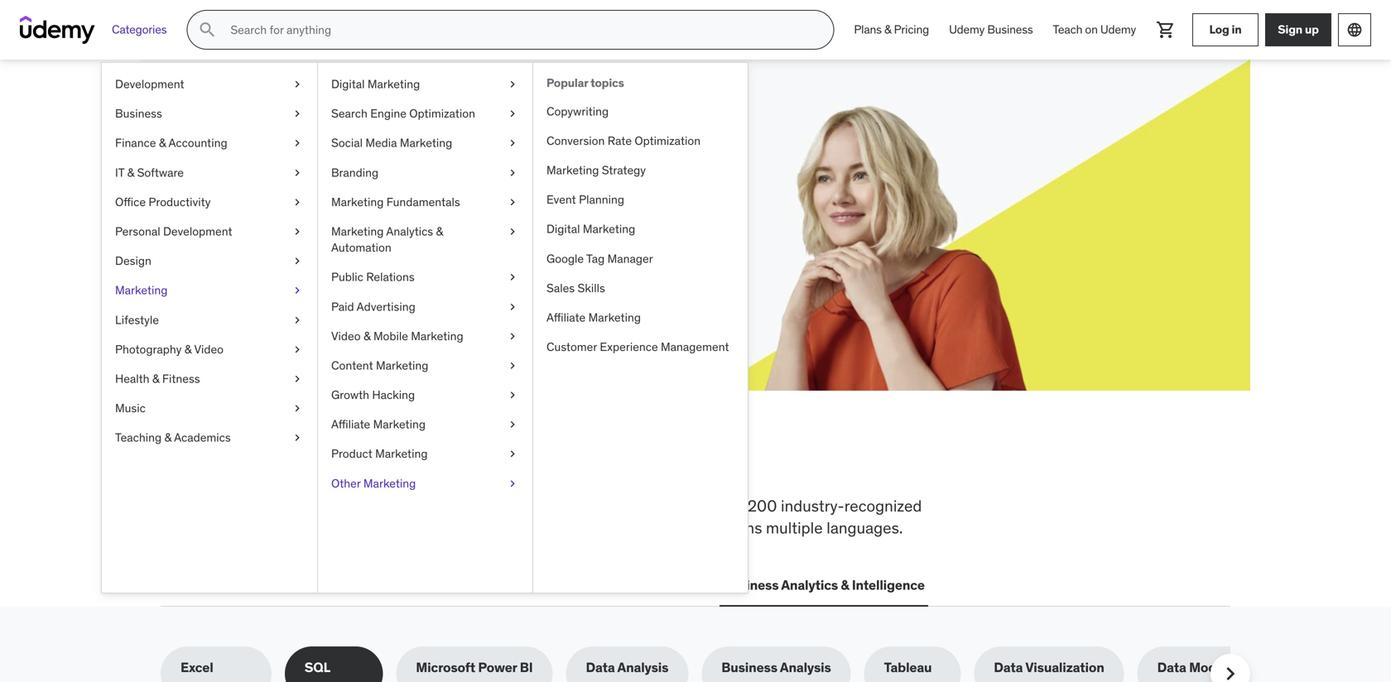 Task type: locate. For each thing, give the bounding box(es) containing it.
& inside teaching & academics link
[[164, 430, 171, 445]]

xsmall image inside marketing analytics & automation link
[[506, 224, 519, 240]]

1 analysis from the left
[[617, 659, 668, 676]]

1 horizontal spatial affiliate marketing
[[547, 310, 641, 325]]

1 horizontal spatial affiliate marketing link
[[533, 303, 748, 333]]

0 vertical spatial affiliate
[[547, 310, 586, 325]]

& for pricing
[[884, 22, 891, 37]]

for up and at the bottom of page
[[691, 496, 710, 516]]

0 vertical spatial digital marketing
[[331, 77, 420, 92]]

marketing inside marketing analytics & automation
[[331, 224, 384, 239]]

0 horizontal spatial digital marketing
[[331, 77, 420, 92]]

finance
[[115, 136, 156, 150]]

xsmall image inside design link
[[291, 253, 304, 269]]

marketing strategy
[[547, 163, 646, 178]]

1 horizontal spatial analysis
[[780, 659, 831, 676]]

1 vertical spatial in
[[521, 441, 554, 484]]

skills down tag in the left top of the page
[[578, 281, 605, 296]]

development for personal
[[163, 224, 232, 239]]

xsmall image for content marketing
[[506, 358, 519, 374]]

xsmall image for growth hacking
[[506, 387, 519, 403]]

skills
[[274, 441, 364, 484], [354, 496, 390, 516]]

business for business analytics & intelligence
[[723, 577, 779, 594]]

& for academics
[[164, 430, 171, 445]]

data analysis
[[586, 659, 668, 676]]

content
[[331, 358, 373, 373]]

0 vertical spatial skills
[[220, 132, 295, 166]]

sql
[[305, 659, 330, 676]]

supports
[[342, 518, 405, 538]]

sign
[[1278, 22, 1303, 37]]

web
[[164, 577, 192, 594]]

analytics down multiple
[[781, 577, 838, 594]]

social media marketing
[[331, 136, 452, 150]]

xsmall image for music
[[291, 400, 304, 417]]

xsmall image inside public relations link
[[506, 269, 519, 285]]

xsmall image for paid advertising
[[506, 299, 519, 315]]

teaching
[[115, 430, 162, 445]]

udemy image
[[20, 16, 95, 44]]

affiliate marketing link up customer experience management
[[533, 303, 748, 333]]

affiliate for affiliate marketing link inside the 'other marketing' element
[[547, 310, 586, 325]]

xsmall image for public relations
[[506, 269, 519, 285]]

xsmall image inside music link
[[291, 400, 304, 417]]

it up the office
[[115, 165, 124, 180]]

development right web
[[195, 577, 277, 594]]

at
[[488, 173, 500, 190]]

course.
[[391, 173, 434, 190]]

hacking
[[372, 388, 415, 402]]

for
[[299, 132, 338, 166], [691, 496, 710, 516]]

1 vertical spatial affiliate
[[331, 417, 370, 432]]

digital marketing for bottommost digital marketing link
[[547, 222, 635, 237]]

xsmall image inside the it & software link
[[291, 165, 304, 181]]

design link
[[102, 246, 317, 276]]

analytics inside button
[[781, 577, 838, 594]]

digital up search on the top left
[[331, 77, 365, 92]]

xsmall image inside content marketing link
[[506, 358, 519, 374]]

1 vertical spatial optimization
[[635, 133, 701, 148]]

relations
[[366, 270, 415, 285]]

it for it certifications
[[297, 577, 309, 594]]

analytics inside marketing analytics & automation
[[386, 224, 433, 239]]

data
[[504, 577, 533, 594], [586, 659, 615, 676], [994, 659, 1023, 676], [1157, 659, 1186, 676]]

customer
[[547, 340, 597, 354]]

0 horizontal spatial in
[[521, 441, 554, 484]]

video & mobile marketing
[[331, 329, 463, 344]]

well-
[[408, 518, 443, 538]]

marketing up automation
[[331, 224, 384, 239]]

marketing down planning
[[583, 222, 635, 237]]

marketing up the experience
[[588, 310, 641, 325]]

xsmall image inside photography & video link
[[291, 341, 304, 358]]

digital inside 'other marketing' element
[[547, 222, 580, 237]]

0 vertical spatial affiliate marketing
[[547, 310, 641, 325]]

1 vertical spatial digital
[[547, 222, 580, 237]]

1 horizontal spatial optimization
[[635, 133, 701, 148]]

xsmall image inside the development link
[[291, 76, 304, 92]]

digital marketing inside 'other marketing' element
[[547, 222, 635, 237]]

fitness
[[162, 371, 200, 386]]

analysis for business analysis
[[780, 659, 831, 676]]

affiliate marketing link up all the skills you need in one place
[[318, 410, 532, 439]]

optimization inside 'other marketing' element
[[635, 133, 701, 148]]

it inside "it certifications" button
[[297, 577, 309, 594]]

public relations link
[[318, 263, 532, 292]]

digital marketing up tag in the left top of the page
[[547, 222, 635, 237]]

xsmall image for marketing analytics & automation
[[506, 224, 519, 240]]

1 vertical spatial skills
[[354, 496, 390, 516]]

& down marketing fundamentals link
[[436, 224, 443, 239]]

mobile
[[373, 329, 408, 344]]

1 horizontal spatial analytics
[[781, 577, 838, 594]]

0 horizontal spatial optimization
[[409, 106, 475, 121]]

1 vertical spatial digital marketing
[[547, 222, 635, 237]]

business for business
[[115, 106, 162, 121]]

digital marketing link up search engine optimization
[[318, 70, 532, 99]]

video down paid
[[331, 329, 361, 344]]

affiliate marketing inside 'other marketing' element
[[547, 310, 641, 325]]

& up the office
[[127, 165, 134, 180]]

1 horizontal spatial in
[[1232, 22, 1242, 37]]

1 vertical spatial digital marketing link
[[533, 215, 748, 244]]

data right bi
[[586, 659, 615, 676]]

digital marketing link up manager
[[533, 215, 748, 244]]

1 vertical spatial for
[[691, 496, 710, 516]]

microsoft
[[416, 659, 475, 676]]

0 horizontal spatial udemy
[[949, 22, 985, 37]]

data for data analysis
[[586, 659, 615, 676]]

video down the lifestyle link
[[194, 342, 224, 357]]

skills for your future expand your potential with a course. starting at just $12.99 through dec 15.
[[220, 132, 525, 208]]

1 horizontal spatial digital marketing
[[547, 222, 635, 237]]

next image
[[1217, 661, 1244, 682]]

digital up google
[[547, 222, 580, 237]]

affiliate down growth
[[331, 417, 370, 432]]

development down "office productivity" link
[[163, 224, 232, 239]]

0 vertical spatial it
[[115, 165, 124, 180]]

business analytics & intelligence
[[723, 577, 925, 594]]

1 vertical spatial skills
[[578, 281, 605, 296]]

development for web
[[195, 577, 277, 594]]

xsmall image inside the health & fitness link
[[291, 371, 304, 387]]

affiliate marketing up product marketing
[[331, 417, 426, 432]]

xsmall image inside growth hacking link
[[506, 387, 519, 403]]

1 udemy from the left
[[949, 22, 985, 37]]

xsmall image inside the lifestyle link
[[291, 312, 304, 328]]

analytics
[[386, 224, 433, 239], [781, 577, 838, 594]]

1 vertical spatial it
[[297, 577, 309, 594]]

communication
[[605, 577, 703, 594]]

0 vertical spatial for
[[299, 132, 338, 166]]

2 vertical spatial development
[[195, 577, 277, 594]]

xsmall image for product marketing
[[506, 446, 519, 462]]

0 vertical spatial in
[[1232, 22, 1242, 37]]

xsmall image inside marketing link
[[291, 282, 304, 299]]

conversion rate optimization
[[547, 133, 701, 148]]

1 horizontal spatial affiliate
[[547, 310, 586, 325]]

0 horizontal spatial digital marketing link
[[318, 70, 532, 99]]

xsmall image
[[506, 76, 519, 92], [506, 135, 519, 151], [291, 165, 304, 181], [506, 165, 519, 181], [291, 194, 304, 210], [506, 194, 519, 210], [291, 224, 304, 240], [506, 224, 519, 240], [506, 269, 519, 285], [291, 282, 304, 299], [291, 312, 304, 328], [506, 328, 519, 344], [291, 371, 304, 387], [291, 400, 304, 417], [506, 417, 519, 433], [506, 476, 519, 492]]

on
[[1085, 22, 1098, 37]]

1 vertical spatial affiliate marketing
[[331, 417, 426, 432]]

xsmall image for personal development
[[291, 224, 304, 240]]

business inside the topic filters element
[[721, 659, 777, 676]]

it certifications button
[[294, 566, 399, 605]]

0 horizontal spatial affiliate marketing
[[331, 417, 426, 432]]

1 horizontal spatial skills
[[578, 281, 605, 296]]

xsmall image inside search engine optimization link
[[506, 106, 519, 122]]

choose a language image
[[1346, 22, 1363, 38]]

fundamentals
[[386, 194, 460, 209]]

pricing
[[894, 22, 929, 37]]

0 horizontal spatial for
[[299, 132, 338, 166]]

teaching & academics
[[115, 430, 231, 445]]

1 horizontal spatial digital
[[547, 222, 580, 237]]

music
[[115, 401, 146, 416]]

to
[[393, 496, 407, 516]]

business inside button
[[723, 577, 779, 594]]

topics,
[[478, 496, 525, 516]]

product
[[331, 447, 372, 461]]

for up potential
[[299, 132, 338, 166]]

0 horizontal spatial affiliate marketing link
[[318, 410, 532, 439]]

plans & pricing link
[[844, 10, 939, 50]]

xsmall image inside video & mobile marketing link
[[506, 328, 519, 344]]

0 horizontal spatial your
[[268, 173, 293, 190]]

xsmall image inside branding 'link'
[[506, 165, 519, 181]]

tableau
[[884, 659, 932, 676]]

data left "science"
[[504, 577, 533, 594]]

affiliate marketing link inside 'other marketing' element
[[533, 303, 748, 333]]

skills up supports
[[354, 496, 390, 516]]

event planning
[[547, 192, 624, 207]]

& left the mobile
[[363, 329, 371, 344]]

xsmall image inside marketing fundamentals link
[[506, 194, 519, 210]]

skills up expand on the left top of page
[[220, 132, 295, 166]]

development link
[[102, 70, 317, 99]]

it
[[115, 165, 124, 180], [297, 577, 309, 594]]

affiliate down sales
[[547, 310, 586, 325]]

product marketing
[[331, 447, 428, 461]]

analysis
[[617, 659, 668, 676], [780, 659, 831, 676]]

Search for anything text field
[[227, 16, 813, 44]]

xsmall image inside "office productivity" link
[[291, 194, 304, 210]]

xsmall image inside personal development link
[[291, 224, 304, 240]]

personal development link
[[102, 217, 317, 246]]

xsmall image for design
[[291, 253, 304, 269]]

& right teaching
[[164, 430, 171, 445]]

xsmall image for photography & video
[[291, 341, 304, 358]]

2 udemy from the left
[[1100, 22, 1136, 37]]

digital
[[331, 77, 365, 92], [547, 222, 580, 237]]

& right plans
[[884, 22, 891, 37]]

xsmall image
[[291, 76, 304, 92], [291, 106, 304, 122], [506, 106, 519, 122], [291, 135, 304, 151], [291, 253, 304, 269], [506, 299, 519, 315], [291, 341, 304, 358], [506, 358, 519, 374], [506, 387, 519, 403], [291, 430, 304, 446], [506, 446, 519, 462]]

business for business analysis
[[721, 659, 777, 676]]

& for fitness
[[152, 371, 159, 386]]

customer experience management link
[[533, 333, 748, 362]]

optimization down 'copywriting' link
[[635, 133, 701, 148]]

& inside photography & video link
[[184, 342, 192, 357]]

& right finance
[[159, 136, 166, 150]]

xsmall image inside finance & accounting link
[[291, 135, 304, 151]]

marketing up "other marketing" link at the bottom left
[[375, 447, 428, 461]]

xsmall image inside social media marketing link
[[506, 135, 519, 151]]

technical
[[411, 496, 475, 516]]

0 horizontal spatial it
[[115, 165, 124, 180]]

0 vertical spatial your
[[343, 132, 403, 166]]

1 horizontal spatial for
[[691, 496, 710, 516]]

development inside button
[[195, 577, 277, 594]]

& inside finance & accounting link
[[159, 136, 166, 150]]

affiliate marketing down sales skills
[[547, 310, 641, 325]]

the
[[215, 441, 268, 484]]

development down categories dropdown button
[[115, 77, 184, 92]]

skills up workplace
[[274, 441, 364, 484]]

1 horizontal spatial udemy
[[1100, 22, 1136, 37]]

management
[[661, 340, 729, 354]]

& up fitness
[[184, 342, 192, 357]]

marketing up to on the bottom of page
[[363, 476, 416, 491]]

data left modeling
[[1157, 659, 1186, 676]]

skills
[[220, 132, 295, 166], [578, 281, 605, 296]]

marketing link
[[102, 276, 317, 305]]

affiliate marketing
[[547, 310, 641, 325], [331, 417, 426, 432]]

0 horizontal spatial analysis
[[617, 659, 668, 676]]

& inside the health & fitness link
[[152, 371, 159, 386]]

affiliate inside 'other marketing' element
[[547, 310, 586, 325]]

search engine optimization link
[[318, 99, 532, 129]]

teach on udemy
[[1053, 22, 1136, 37]]

health & fitness link
[[102, 364, 317, 394]]

xsmall image for affiliate marketing
[[506, 417, 519, 433]]

xsmall image for marketing fundamentals
[[506, 194, 519, 210]]

0 vertical spatial skills
[[274, 441, 364, 484]]

1 vertical spatial affiliate marketing link
[[318, 410, 532, 439]]

data science button
[[500, 566, 588, 605]]

0 horizontal spatial affiliate
[[331, 417, 370, 432]]

customer experience management
[[547, 340, 729, 354]]

1 vertical spatial analytics
[[781, 577, 838, 594]]

& left the 'intelligence'
[[841, 577, 849, 594]]

xsmall image inside teaching & academics link
[[291, 430, 304, 446]]

conversion rate optimization link
[[533, 126, 748, 156]]

business link
[[102, 99, 317, 129]]

analytics for business
[[781, 577, 838, 594]]

future
[[408, 132, 489, 166]]

0 vertical spatial analytics
[[386, 224, 433, 239]]

in right log
[[1232, 22, 1242, 37]]

business analysis
[[721, 659, 831, 676]]

& inside video & mobile marketing link
[[363, 329, 371, 344]]

in up "including"
[[521, 441, 554, 484]]

0 horizontal spatial skills
[[220, 132, 295, 166]]

xsmall image inside 'paid advertising' link
[[506, 299, 519, 315]]

xsmall image for social media marketing
[[506, 135, 519, 151]]

analytics down fundamentals
[[386, 224, 433, 239]]

xsmall image inside "other marketing" link
[[506, 476, 519, 492]]

0 horizontal spatial analytics
[[386, 224, 433, 239]]

data left visualization on the bottom right of the page
[[994, 659, 1023, 676]]

digital marketing up engine
[[331, 77, 420, 92]]

it left certifications
[[297, 577, 309, 594]]

xsmall image inside product marketing link
[[506, 446, 519, 462]]

it certifications
[[297, 577, 395, 594]]

& inside the it & software link
[[127, 165, 134, 180]]

2 analysis from the left
[[780, 659, 831, 676]]

& inside plans & pricing 'link'
[[884, 22, 891, 37]]

xsmall image inside business link
[[291, 106, 304, 122]]

productivity
[[149, 194, 211, 209]]

0 horizontal spatial digital
[[331, 77, 365, 92]]

event planning link
[[533, 185, 748, 215]]

0 vertical spatial affiliate marketing link
[[533, 303, 748, 333]]

optimization
[[409, 106, 475, 121], [635, 133, 701, 148]]

& for software
[[127, 165, 134, 180]]

branding
[[331, 165, 379, 180]]

data inside button
[[504, 577, 533, 594]]

optimization up social media marketing link
[[409, 106, 475, 121]]

1 vertical spatial development
[[163, 224, 232, 239]]

leadership button
[[412, 566, 487, 605]]

it & software link
[[102, 158, 317, 187]]

xsmall image for finance & accounting
[[291, 135, 304, 151]]

xsmall image for health & fitness
[[291, 371, 304, 387]]

& right health
[[152, 371, 159, 386]]

visualization
[[1025, 659, 1104, 676]]

data science
[[504, 577, 585, 594]]

0 vertical spatial optimization
[[409, 106, 475, 121]]

xsmall image inside affiliate marketing link
[[506, 417, 519, 433]]

& inside marketing analytics & automation
[[436, 224, 443, 239]]

1 horizontal spatial digital marketing link
[[533, 215, 748, 244]]

udemy right on
[[1100, 22, 1136, 37]]

marketing fundamentals
[[331, 194, 460, 209]]

other marketing element
[[532, 63, 748, 593]]

content
[[633, 496, 687, 516]]

1 horizontal spatial it
[[297, 577, 309, 594]]

recognized
[[844, 496, 922, 516]]

udemy right "pricing"
[[949, 22, 985, 37]]



Task type: describe. For each thing, give the bounding box(es) containing it.
marketing up lifestyle
[[115, 283, 168, 298]]

industry-
[[781, 496, 844, 516]]

skills inside skills for your future expand your potential with a course. starting at just $12.99 through dec 15.
[[220, 132, 295, 166]]

tag
[[586, 251, 605, 266]]

leadership
[[415, 577, 484, 594]]

engine
[[370, 106, 406, 121]]

affiliate marketing for left affiliate marketing link
[[331, 417, 426, 432]]

need
[[436, 441, 515, 484]]

it for it & software
[[115, 165, 124, 180]]

excel
[[181, 659, 213, 676]]

potential
[[297, 173, 349, 190]]

udemy business
[[949, 22, 1033, 37]]

& inside business analytics & intelligence button
[[841, 577, 849, 594]]

15.
[[340, 191, 356, 208]]

xsmall image for marketing
[[291, 282, 304, 299]]

google
[[547, 251, 584, 266]]

marketing down video & mobile marketing
[[376, 358, 428, 373]]

xsmall image for other marketing
[[506, 476, 519, 492]]

conversion
[[547, 133, 605, 148]]

finance & accounting
[[115, 136, 227, 150]]

languages.
[[827, 518, 903, 538]]

xsmall image for development
[[291, 76, 304, 92]]

microsoft power bi
[[416, 659, 533, 676]]

0 horizontal spatial video
[[194, 342, 224, 357]]

marketing strategy link
[[533, 156, 748, 185]]

public
[[331, 270, 363, 285]]

copywriting
[[547, 104, 609, 119]]

paid
[[331, 299, 354, 314]]

marketing fundamentals link
[[318, 187, 532, 217]]

log in link
[[1192, 13, 1259, 46]]

xsmall image for digital marketing
[[506, 76, 519, 92]]

teach
[[1053, 22, 1082, 37]]

photography
[[115, 342, 182, 357]]

covering critical workplace skills to technical topics, including prep content for over 200 industry-recognized certifications, our catalog supports well-rounded professional development and spans multiple languages.
[[161, 496, 922, 538]]

content marketing
[[331, 358, 428, 373]]

for inside skills for your future expand your potential with a course. starting at just $12.99 through dec 15.
[[299, 132, 338, 166]]

critical
[[227, 496, 274, 516]]

digital marketing for top digital marketing link
[[331, 77, 420, 92]]

accounting
[[168, 136, 227, 150]]

web development
[[164, 577, 277, 594]]

teach on udemy link
[[1043, 10, 1146, 50]]

popular
[[547, 75, 588, 90]]

for inside covering critical workplace skills to technical topics, including prep content for over 200 industry-recognized certifications, our catalog supports well-rounded professional development and spans multiple languages.
[[691, 496, 710, 516]]

optimization for marketing strategy
[[635, 133, 701, 148]]

& for mobile
[[363, 329, 371, 344]]

1 horizontal spatial video
[[331, 329, 361, 344]]

social
[[331, 136, 363, 150]]

software
[[137, 165, 184, 180]]

xsmall image for teaching & academics
[[291, 430, 304, 446]]

branding link
[[318, 158, 532, 187]]

planning
[[579, 192, 624, 207]]

including
[[529, 496, 593, 516]]

affiliate for left affiliate marketing link
[[331, 417, 370, 432]]

product marketing link
[[318, 439, 532, 469]]

optimization for social media marketing
[[409, 106, 475, 121]]

marketing up engine
[[368, 77, 420, 92]]

spans
[[721, 518, 762, 538]]

office productivity
[[115, 194, 211, 209]]

growth
[[331, 388, 369, 402]]

up
[[1305, 22, 1319, 37]]

xsmall image for branding
[[506, 165, 519, 181]]

data for data visualization
[[994, 659, 1023, 676]]

event
[[547, 192, 576, 207]]

a
[[380, 173, 387, 190]]

dec
[[313, 191, 337, 208]]

shopping cart with 0 items image
[[1156, 20, 1176, 40]]

lifestyle link
[[102, 305, 317, 335]]

marketing down search engine optimization link
[[400, 136, 452, 150]]

1 horizontal spatial your
[[343, 132, 403, 166]]

paid advertising link
[[318, 292, 532, 322]]

xsmall image for video & mobile marketing
[[506, 328, 519, 344]]

0 vertical spatial digital
[[331, 77, 365, 92]]

topic filters element
[[161, 647, 1267, 682]]

submit search image
[[197, 20, 217, 40]]

academics
[[174, 430, 231, 445]]

& for accounting
[[159, 136, 166, 150]]

log
[[1209, 22, 1229, 37]]

analytics for marketing
[[386, 224, 433, 239]]

xsmall image for business
[[291, 106, 304, 122]]

teaching & academics link
[[102, 423, 317, 453]]

search engine optimization
[[331, 106, 475, 121]]

skills inside 'other marketing' element
[[578, 281, 605, 296]]

marketing down 'paid advertising' link
[[411, 329, 463, 344]]

google tag manager link
[[533, 244, 748, 274]]

data modeling
[[1157, 659, 1247, 676]]

sign up link
[[1265, 13, 1332, 46]]

you
[[370, 441, 429, 484]]

marketing analytics & automation
[[331, 224, 443, 255]]

it & software
[[115, 165, 184, 180]]

categories
[[112, 22, 167, 37]]

xsmall image for office productivity
[[291, 194, 304, 210]]

through
[[263, 191, 310, 208]]

data for data science
[[504, 577, 533, 594]]

media
[[365, 136, 397, 150]]

prep
[[597, 496, 629, 516]]

log in
[[1209, 22, 1242, 37]]

marketing down with
[[331, 194, 384, 209]]

paid advertising
[[331, 299, 415, 314]]

strategy
[[602, 163, 646, 178]]

marketing down conversion
[[547, 163, 599, 178]]

growth hacking link
[[318, 381, 532, 410]]

sales skills
[[547, 281, 605, 296]]

xsmall image for search engine optimization
[[506, 106, 519, 122]]

1 vertical spatial your
[[268, 173, 293, 190]]

categories button
[[102, 10, 177, 50]]

data for data modeling
[[1157, 659, 1186, 676]]

skills inside covering critical workplace skills to technical topics, including prep content for over 200 industry-recognized certifications, our catalog supports well-rounded professional development and spans multiple languages.
[[354, 496, 390, 516]]

analysis for data analysis
[[617, 659, 668, 676]]

& for video
[[184, 342, 192, 357]]

topics
[[591, 75, 624, 90]]

0 vertical spatial development
[[115, 77, 184, 92]]

google tag manager
[[547, 251, 653, 266]]

advertising
[[357, 299, 415, 314]]

multiple
[[766, 518, 823, 538]]

photography & video
[[115, 342, 224, 357]]

business analytics & intelligence button
[[719, 566, 928, 605]]

search
[[331, 106, 368, 121]]

public relations
[[331, 270, 415, 285]]

rate
[[608, 133, 632, 148]]

0 vertical spatial digital marketing link
[[318, 70, 532, 99]]

affiliate marketing for affiliate marketing link inside the 'other marketing' element
[[547, 310, 641, 325]]

sales skills link
[[533, 274, 748, 303]]

marketing down hacking
[[373, 417, 426, 432]]

photography & video link
[[102, 335, 317, 364]]

xsmall image for lifestyle
[[291, 312, 304, 328]]

office productivity link
[[102, 187, 317, 217]]

sign up
[[1278, 22, 1319, 37]]

xsmall image for it & software
[[291, 165, 304, 181]]



Task type: vqa. For each thing, say whether or not it's contained in the screenshot.
2000+
no



